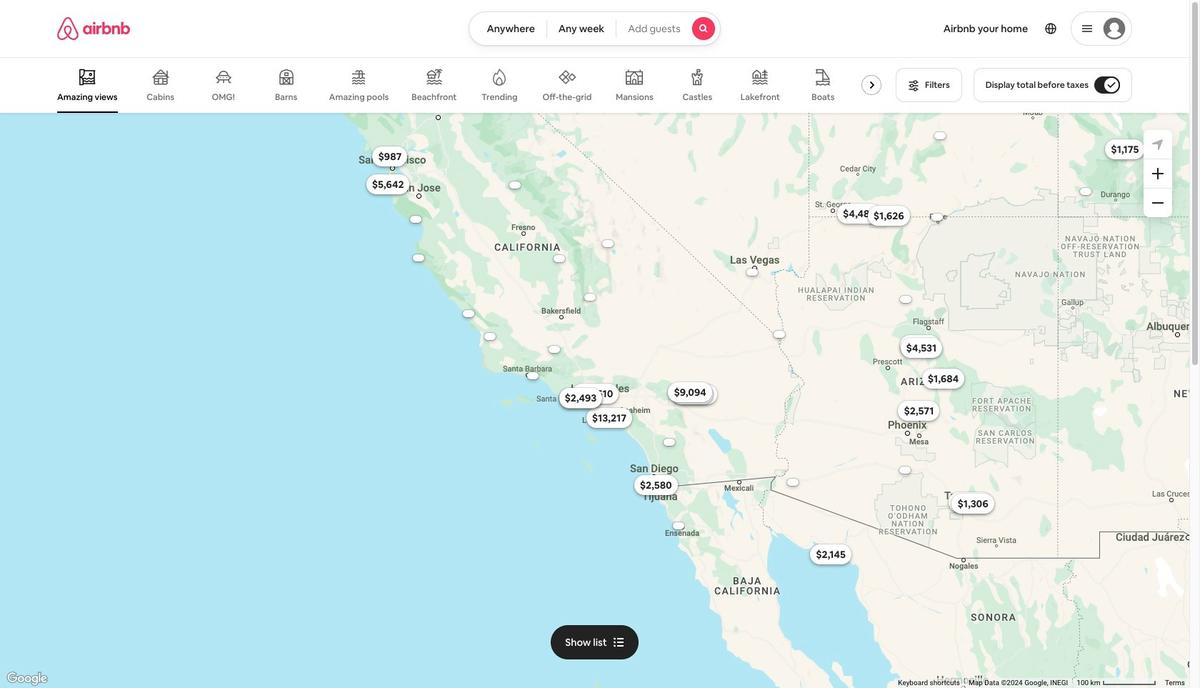 Task type: vqa. For each thing, say whether or not it's contained in the screenshot.
TANOA within Mini A-Frame Cabin #2 -TANOA 1 bed
no



Task type: describe. For each thing, give the bounding box(es) containing it.
zoom out image
[[1153, 197, 1164, 209]]

zoom in image
[[1153, 168, 1164, 179]]

google map
showing 64 stays. region
[[0, 113, 1190, 688]]

google image
[[4, 670, 51, 688]]



Task type: locate. For each thing, give the bounding box(es) containing it.
None search field
[[469, 11, 721, 46]]

profile element
[[738, 0, 1133, 57]]

group
[[57, 57, 913, 113]]



